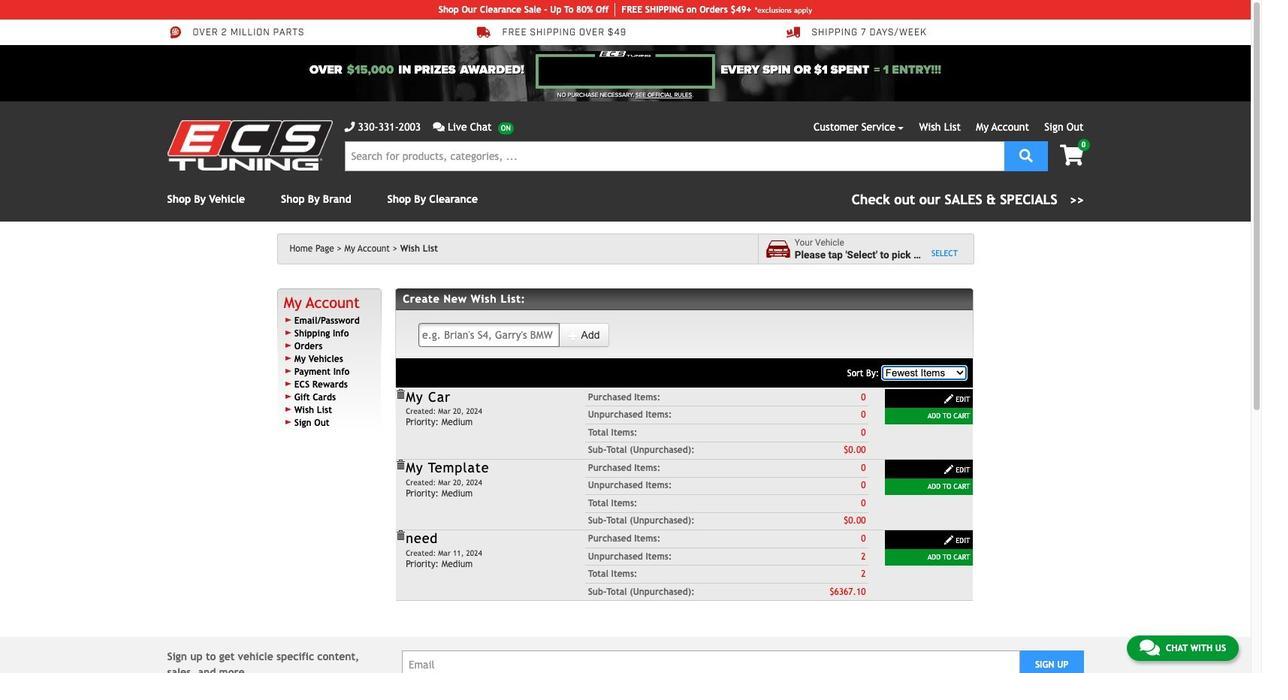Task type: describe. For each thing, give the bounding box(es) containing it.
Email email field
[[402, 651, 1020, 673]]

e.g. Brian's S4, Garry's BMW E92...etc text field
[[419, 323, 560, 347]]

white image for second delete icon
[[944, 464, 954, 475]]

comments image
[[1140, 639, 1160, 657]]



Task type: vqa. For each thing, say whether or not it's contained in the screenshot.
MY ACCOUNT IMAGE
no



Task type: locate. For each thing, give the bounding box(es) containing it.
white image for 2nd delete icon from the bottom
[[944, 394, 954, 404]]

shopping cart image
[[1060, 145, 1084, 166]]

white image
[[568, 331, 579, 341], [944, 394, 954, 404], [944, 464, 954, 475], [944, 535, 954, 546]]

ecs tuning image
[[167, 120, 332, 171]]

0 vertical spatial delete image
[[395, 389, 406, 400]]

delete image
[[395, 531, 406, 541]]

ecs tuning 'spin to win' contest logo image
[[536, 51, 715, 89]]

2 delete image from the top
[[395, 460, 406, 470]]

1 delete image from the top
[[395, 389, 406, 400]]

1 vertical spatial delete image
[[395, 460, 406, 470]]

phone image
[[345, 122, 355, 132]]

delete image
[[395, 389, 406, 400], [395, 460, 406, 470]]

Search text field
[[345, 141, 1004, 171]]

white image for delete image at the left of page
[[944, 535, 954, 546]]

comments image
[[433, 122, 445, 132]]

search image
[[1020, 148, 1033, 162]]



